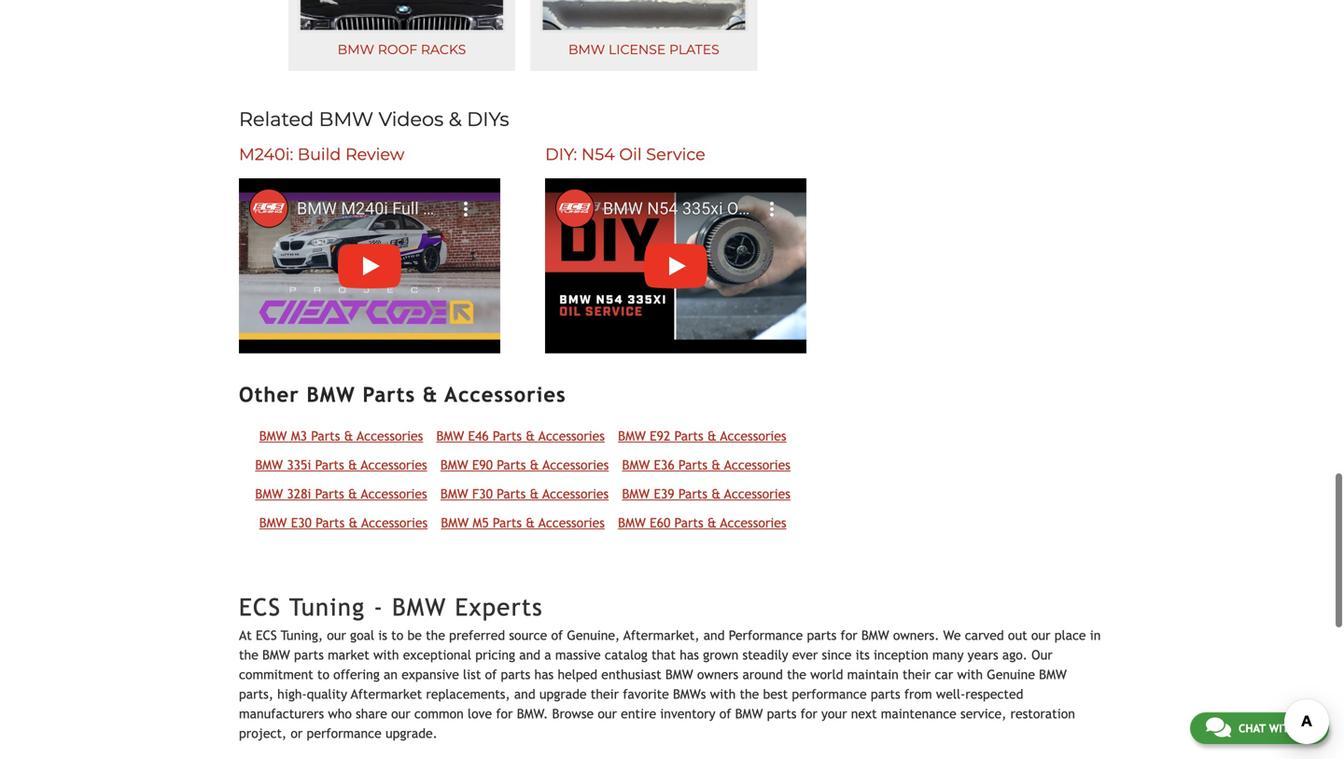 Task type: vqa. For each thing, say whether or not it's contained in the screenshot.
MODEL
no



Task type: locate. For each thing, give the bounding box(es) containing it.
accessories down other bmw parts & accessories
[[357, 429, 423, 443]]

& for bmw m5 parts & accessories
[[526, 515, 535, 530]]

diy: n54 oil service
[[545, 144, 706, 164]]

parts
[[363, 383, 416, 407], [311, 429, 340, 443], [493, 429, 522, 443], [675, 429, 704, 443], [315, 457, 344, 472], [497, 457, 526, 472], [679, 457, 708, 472], [315, 486, 344, 501], [497, 486, 526, 501], [679, 486, 708, 501], [316, 515, 345, 530], [493, 515, 522, 530], [675, 515, 704, 530]]

0 horizontal spatial of
[[485, 667, 497, 682]]

accessories for bmw 328i parts & accessories
[[361, 486, 427, 501]]

inventory
[[660, 706, 716, 721]]

1 horizontal spatial of
[[551, 628, 563, 643]]

2 horizontal spatial for
[[841, 628, 858, 643]]

out
[[1008, 628, 1028, 643]]

parts for e60
[[675, 515, 704, 530]]

accessories down bmw 328i parts & accessories
[[362, 515, 428, 530]]

bmw up be
[[392, 593, 447, 621]]

parts right e36
[[679, 457, 708, 472]]

1 vertical spatial has
[[535, 667, 554, 682]]

of right list
[[485, 667, 497, 682]]

m240i:
[[239, 144, 293, 164]]

bmw.
[[517, 706, 548, 721]]

& for bmw 328i parts & accessories
[[348, 486, 358, 501]]

1 horizontal spatial to
[[391, 628, 404, 643]]

their up the from
[[903, 667, 931, 682]]

bmw roof racks image
[[298, 0, 506, 33]]

bmw down around at bottom right
[[735, 706, 763, 721]]

parts right 335i
[[315, 457, 344, 472]]

bmw e46 parts & accessories link
[[436, 429, 605, 443]]

parts down best
[[767, 706, 797, 721]]

& for bmw m3 parts & accessories
[[344, 429, 353, 443]]

the down ever
[[787, 667, 807, 682]]

accessories down bmw e39 parts & accessories 'link'
[[721, 515, 787, 530]]

parts for e30
[[316, 515, 345, 530]]

commitment
[[239, 667, 313, 682]]

0 horizontal spatial performance
[[307, 726, 382, 741]]

1 horizontal spatial their
[[903, 667, 931, 682]]

of right inventory
[[720, 706, 731, 721]]

bmw e92 parts & accessories link
[[618, 429, 787, 443]]

and up the bmw.
[[514, 687, 536, 702]]

other
[[239, 383, 300, 407]]

the down around at bottom right
[[740, 687, 759, 702]]

around
[[743, 667, 783, 682]]

parts for 335i
[[315, 457, 344, 472]]

source
[[509, 628, 547, 643]]

parts right the e46
[[493, 429, 522, 443]]

license
[[609, 41, 666, 57]]

for up since
[[841, 628, 858, 643]]

diy:
[[545, 144, 577, 164]]

related bmw videos & diys
[[239, 107, 509, 131]]

and up grown
[[704, 628, 725, 643]]

0 horizontal spatial for
[[496, 706, 513, 721]]

for
[[841, 628, 858, 643], [496, 706, 513, 721], [801, 706, 818, 721]]

years
[[968, 647, 999, 662]]

aftermarket
[[351, 687, 422, 702]]

0 vertical spatial has
[[680, 647, 699, 662]]

0 vertical spatial their
[[903, 667, 931, 682]]

parts for e36
[[679, 457, 708, 472]]

accessories up bmw e39 parts & accessories 'link'
[[725, 457, 791, 472]]

1 vertical spatial of
[[485, 667, 497, 682]]

accessories down the bmw e90 parts & accessories
[[543, 486, 609, 501]]

in
[[1090, 628, 1101, 643]]

2 horizontal spatial of
[[720, 706, 731, 721]]

performance down world
[[792, 687, 867, 702]]

favorite
[[623, 687, 669, 702]]

roof
[[378, 41, 418, 57]]

parts right 328i
[[315, 486, 344, 501]]

0 vertical spatial to
[[391, 628, 404, 643]]

& for bmw 335i parts & accessories
[[348, 457, 357, 472]]

1 vertical spatial ecs
[[256, 628, 277, 643]]

performance down who
[[307, 726, 382, 741]]

an
[[384, 667, 398, 682]]

with down is
[[373, 647, 399, 662]]

0 vertical spatial and
[[704, 628, 725, 643]]

has down the a
[[535, 667, 554, 682]]

bmw m5 parts & accessories
[[441, 515, 605, 530]]

parts right m3
[[311, 429, 340, 443]]

diys
[[467, 107, 509, 131]]

ecs up "at"
[[239, 593, 281, 621]]

accessories down 'bmw e36 parts & accessories' link in the bottom of the page
[[725, 486, 791, 501]]

accessories for bmw e46 parts & accessories
[[539, 429, 605, 443]]

share
[[356, 706, 387, 721]]

0 horizontal spatial to
[[317, 667, 330, 682]]

us
[[1300, 722, 1314, 735]]

parts right e30 at the left bottom
[[316, 515, 345, 530]]

parts down tuning,
[[294, 647, 324, 662]]

our left 'entire'
[[598, 706, 617, 721]]

upgrade
[[540, 687, 587, 702]]

for left your on the right bottom of page
[[801, 706, 818, 721]]

and
[[704, 628, 725, 643], [519, 647, 541, 662], [514, 687, 536, 702]]

tuning,
[[281, 628, 323, 643]]

& for bmw e39 parts & accessories
[[712, 486, 721, 501]]

accessories up the bmw e90 parts & accessories link
[[539, 429, 605, 443]]

parts for m5
[[493, 515, 522, 530]]

maintain
[[847, 667, 899, 682]]

bmw license plates
[[569, 41, 720, 57]]

the down "at"
[[239, 647, 258, 662]]

parts right f30
[[497, 486, 526, 501]]

common
[[415, 706, 464, 721]]

to
[[391, 628, 404, 643], [317, 667, 330, 682]]

bmw left f30
[[441, 486, 468, 501]]

parts for e90
[[497, 457, 526, 472]]

bmw up m240i: build review
[[319, 107, 374, 131]]

0 horizontal spatial has
[[535, 667, 554, 682]]

be
[[408, 628, 422, 643]]

accessories up 'bmw e36 parts & accessories' link in the bottom of the page
[[721, 429, 787, 443]]

upgrade.
[[386, 726, 438, 741]]

parts for e46
[[493, 429, 522, 443]]

and left the a
[[519, 647, 541, 662]]

of up the a
[[551, 628, 563, 643]]

bmw m3 parts & accessories link
[[259, 429, 423, 443]]

car
[[935, 667, 954, 682]]

that
[[652, 647, 676, 662]]

many
[[933, 647, 964, 662]]

parts right m5
[[493, 515, 522, 530]]

accessories down bmw f30 parts & accessories
[[539, 515, 605, 530]]

their down enthusiast
[[591, 687, 619, 702]]

accessories up bmw e46 parts & accessories
[[445, 383, 567, 407]]

accessories for bmw e36 parts & accessories
[[725, 457, 791, 472]]

parts,
[[239, 687, 274, 702]]

replacements,
[[426, 687, 510, 702]]

goal
[[350, 628, 375, 643]]

bmw left m3
[[259, 429, 287, 443]]

0 vertical spatial ecs
[[239, 593, 281, 621]]

has right that
[[680, 647, 699, 662]]

parts right e92
[[675, 429, 704, 443]]

bmw left e30 at the left bottom
[[259, 515, 287, 530]]

with
[[373, 647, 399, 662], [957, 667, 983, 682], [710, 687, 736, 702], [1270, 722, 1297, 735]]

bmw e90 parts & accessories
[[441, 457, 609, 472]]

to up quality
[[317, 667, 330, 682]]

accessories up bmw 328i parts & accessories
[[361, 457, 427, 472]]

other bmw parts & accessories
[[239, 383, 567, 407]]

1 vertical spatial to
[[317, 667, 330, 682]]

parts right e39
[[679, 486, 708, 501]]

our
[[327, 628, 346, 643], [1032, 628, 1051, 643], [391, 706, 411, 721], [598, 706, 617, 721]]

bmw e30 parts & accessories
[[259, 515, 428, 530]]

bmw m5 parts & accessories link
[[441, 515, 605, 530]]

ever
[[792, 647, 818, 662]]

diy: n54 oil service link
[[545, 144, 706, 164]]

manufacturers
[[239, 706, 324, 721]]

our up "upgrade."
[[391, 706, 411, 721]]

its
[[856, 647, 870, 662]]

for right love
[[496, 706, 513, 721]]

accessories for bmw 335i parts & accessories
[[361, 457, 427, 472]]

bmw left license
[[569, 41, 605, 57]]

who
[[328, 706, 352, 721]]

2 vertical spatial of
[[720, 706, 731, 721]]

e92
[[650, 429, 671, 443]]

bmw up commitment
[[262, 647, 290, 662]]

from
[[905, 687, 932, 702]]

bmw license plates image
[[540, 0, 748, 33]]

has
[[680, 647, 699, 662], [535, 667, 554, 682]]

accessories up bmw e30 parts & accessories link
[[361, 486, 427, 501]]

bmw e30 parts & accessories link
[[259, 515, 428, 530]]

to right is
[[391, 628, 404, 643]]

enthusiast
[[602, 667, 662, 682]]

335i
[[287, 457, 311, 472]]

high-
[[277, 687, 307, 702]]

the up exceptional
[[426, 628, 445, 643]]

parts right the e90 on the bottom of page
[[497, 457, 526, 472]]

accessories up bmw f30 parts & accessories
[[543, 457, 609, 472]]

1 horizontal spatial performance
[[792, 687, 867, 702]]

0 horizontal spatial their
[[591, 687, 619, 702]]

review
[[345, 144, 405, 164]]

parts up bmw m3 parts & accessories
[[363, 383, 416, 407]]

m5
[[473, 515, 489, 530]]

bmw e92 parts & accessories
[[618, 429, 787, 443]]

ecs right "at"
[[256, 628, 277, 643]]

parts right e60
[[675, 515, 704, 530]]

of
[[551, 628, 563, 643], [485, 667, 497, 682], [720, 706, 731, 721]]

0 vertical spatial of
[[551, 628, 563, 643]]

accessories for bmw e60 parts & accessories
[[721, 515, 787, 530]]



Task type: describe. For each thing, give the bounding box(es) containing it.
our up market
[[327, 628, 346, 643]]

service,
[[961, 706, 1007, 721]]

& for bmw e46 parts & accessories
[[526, 429, 535, 443]]

bmw left e36
[[622, 457, 650, 472]]

service
[[646, 144, 706, 164]]

bmw 328i parts & accessories
[[255, 486, 427, 501]]

bmw roof racks link
[[288, 0, 516, 71]]

e60
[[650, 515, 671, 530]]

bmw up its
[[862, 628, 890, 643]]

1 horizontal spatial has
[[680, 647, 699, 662]]

our
[[1032, 647, 1053, 662]]

bmw left m5
[[441, 515, 469, 530]]

& for related bmw videos & diys
[[449, 107, 462, 131]]

preferred
[[449, 628, 505, 643]]

parts down pricing
[[501, 667, 531, 682]]

m240i: build review
[[239, 144, 405, 164]]

comments image
[[1206, 716, 1231, 739]]

bmw left e60
[[618, 515, 646, 530]]

328i
[[287, 486, 311, 501]]

accessories for bmw m5 parts & accessories
[[539, 515, 605, 530]]

accessories for bmw m3 parts & accessories
[[357, 429, 423, 443]]

f30
[[472, 486, 493, 501]]

maintenance
[[881, 706, 957, 721]]

parts for m3
[[311, 429, 340, 443]]

bmw e36 parts & accessories
[[622, 457, 791, 472]]

accessories for bmw e39 parts & accessories
[[725, 486, 791, 501]]

bmw f30 parts & accessories
[[441, 486, 609, 501]]

1 vertical spatial their
[[591, 687, 619, 702]]

bmw 328i parts & accessories link
[[255, 486, 427, 501]]

bmw e60 parts & accessories link
[[618, 515, 787, 530]]

e90
[[472, 457, 493, 472]]

your
[[822, 706, 847, 721]]

steadily
[[743, 647, 789, 662]]

bmw e39 parts & accessories link
[[622, 486, 791, 501]]

& for bmw e92 parts & accessories
[[708, 429, 717, 443]]

owners.
[[893, 628, 940, 643]]

bmw e46 parts & accessories
[[436, 429, 605, 443]]

2 vertical spatial and
[[514, 687, 536, 702]]

m240i: build review link
[[239, 144, 405, 164]]

tuning
[[290, 593, 365, 621]]

bmw up bmw m3 parts & accessories link
[[307, 383, 356, 407]]

project,
[[239, 726, 287, 741]]

bmw 335i parts & accessories
[[255, 457, 427, 472]]

accessories for bmw e30 parts & accessories
[[362, 515, 428, 530]]

& for bmw e30 parts & accessories
[[349, 515, 358, 530]]

helped
[[558, 667, 598, 682]]

bmw left the e90 on the bottom of page
[[441, 457, 468, 472]]

accessories for bmw e92 parts & accessories
[[721, 429, 787, 443]]

genuine,
[[567, 628, 620, 643]]

parts for bmw
[[363, 383, 416, 407]]

& for bmw e36 parts & accessories
[[712, 457, 721, 472]]

owners
[[697, 667, 739, 682]]

expansive
[[402, 667, 459, 682]]

bmw left 335i
[[255, 457, 283, 472]]

bmw up bmws at bottom
[[666, 667, 693, 682]]

at
[[239, 628, 252, 643]]

bmws
[[673, 687, 706, 702]]

entire
[[621, 706, 656, 721]]

bmw left e92
[[618, 429, 646, 443]]

genuine
[[987, 667, 1035, 682]]

ecs tuning - bmw experts at ecs tuning, our goal is to be the preferred source of genuine, aftermarket, and performance parts for bmw owners. we carved out our place in the bmw parts market with exceptional pricing and a massive catalog that has grown steadily ever since its inception many years ago. our commitment to offering an expansive list of parts has helped enthusiast bmw owners around the world maintain their car with genuine bmw parts, high-quality aftermarket replacements, and upgrade their favorite bmws with the best performance parts from well-respected manufacturers who share our common love for bmw. browse our entire inventory of bmw parts for your next maintenance service, restoration project, or performance upgrade.
[[239, 593, 1101, 741]]

massive
[[555, 647, 601, 662]]

aftermarket,
[[624, 628, 700, 643]]

inception
[[874, 647, 929, 662]]

with down owners
[[710, 687, 736, 702]]

love
[[468, 706, 492, 721]]

m3
[[291, 429, 307, 443]]

next
[[851, 706, 877, 721]]

bmw left roof at the left top
[[338, 41, 374, 57]]

with left us
[[1270, 722, 1297, 735]]

e39
[[654, 486, 675, 501]]

bmw left e39
[[622, 486, 650, 501]]

well-
[[936, 687, 966, 702]]

videos
[[379, 107, 444, 131]]

parts down "maintain"
[[871, 687, 901, 702]]

bmw roof racks
[[338, 41, 466, 57]]

& for other bmw parts & accessories
[[423, 383, 438, 407]]

bmw down our
[[1039, 667, 1067, 682]]

parts for e39
[[679, 486, 708, 501]]

or
[[291, 726, 303, 741]]

browse
[[552, 706, 594, 721]]

bmw e39 parts & accessories
[[622, 486, 791, 501]]

e36
[[654, 457, 675, 472]]

chat with us link
[[1190, 712, 1330, 744]]

bmw left 328i
[[255, 486, 283, 501]]

parts for 328i
[[315, 486, 344, 501]]

with down years
[[957, 667, 983, 682]]

bmw m3 parts & accessories
[[259, 429, 423, 443]]

bmw left the e46
[[436, 429, 464, 443]]

accessories for bmw e90 parts & accessories
[[543, 457, 609, 472]]

0 vertical spatial performance
[[792, 687, 867, 702]]

chat
[[1239, 722, 1266, 735]]

chat with us
[[1239, 722, 1314, 735]]

list
[[463, 667, 481, 682]]

bmw 335i parts & accessories link
[[255, 457, 427, 472]]

e46
[[468, 429, 489, 443]]

accessories for bmw f30 parts & accessories
[[543, 486, 609, 501]]

1 vertical spatial performance
[[307, 726, 382, 741]]

place
[[1055, 628, 1086, 643]]

we
[[944, 628, 961, 643]]

1 vertical spatial and
[[519, 647, 541, 662]]

build
[[298, 144, 341, 164]]

pricing
[[475, 647, 515, 662]]

oil
[[619, 144, 642, 164]]

is
[[378, 628, 387, 643]]

experts
[[455, 593, 543, 621]]

-
[[374, 593, 384, 621]]

& for bmw e60 parts & accessories
[[708, 515, 717, 530]]

quality
[[307, 687, 347, 702]]

parts for e92
[[675, 429, 704, 443]]

grown
[[703, 647, 739, 662]]

bmw e36 parts & accessories link
[[622, 457, 791, 472]]

bmw e90 parts & accessories link
[[441, 457, 609, 472]]

racks
[[421, 41, 466, 57]]

carved
[[965, 628, 1004, 643]]

& for bmw f30 parts & accessories
[[530, 486, 539, 501]]

accessories for other bmw parts & accessories
[[445, 383, 567, 407]]

parts up since
[[807, 628, 837, 643]]

market
[[328, 647, 370, 662]]

& for bmw e90 parts & accessories
[[530, 457, 539, 472]]

parts for f30
[[497, 486, 526, 501]]

best
[[763, 687, 788, 702]]

our up our
[[1032, 628, 1051, 643]]

1 horizontal spatial for
[[801, 706, 818, 721]]



